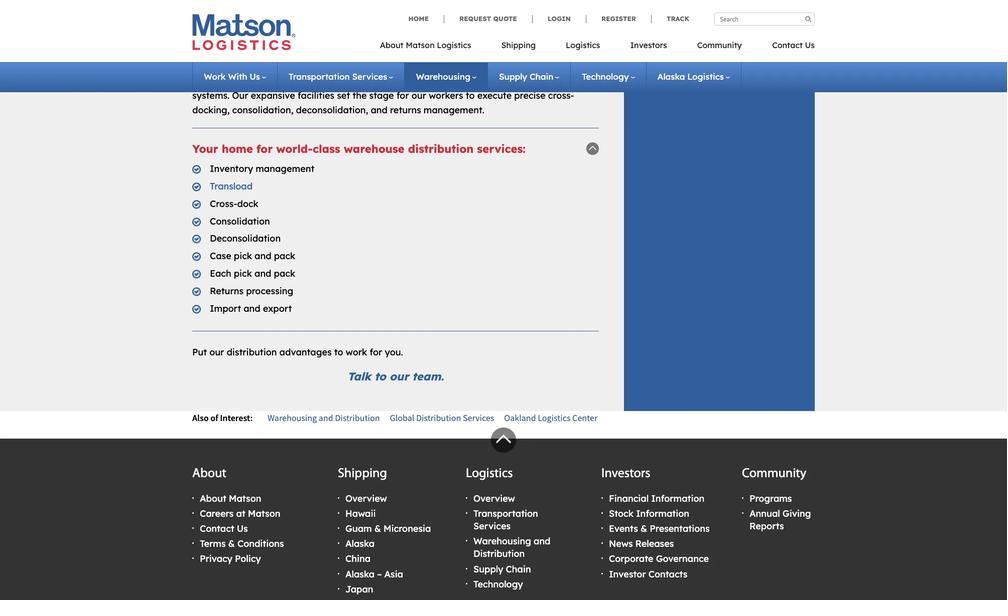 Task type: vqa. For each thing, say whether or not it's contained in the screenshot.
THE 8766).
no



Task type: locate. For each thing, give the bounding box(es) containing it.
1 pack from the top
[[274, 251, 295, 262]]

for up inventory management
[[256, 142, 273, 156]]

shipping inside top menu navigation
[[501, 40, 536, 50]]

1 horizontal spatial contact us link
[[757, 37, 815, 58]]

backtop image
[[586, 143, 599, 155]]

pick down deconsolidation
[[234, 251, 252, 262]]

our up precise
[[512, 76, 527, 87]]

1 vertical spatial supply chain link
[[473, 564, 531, 576]]

set
[[337, 90, 350, 102]]

logistics
[[437, 40, 471, 50], [566, 40, 600, 50], [687, 71, 724, 82], [538, 412, 571, 424], [466, 468, 513, 482]]

about matson link
[[200, 493, 261, 505]]

1 horizontal spatial by
[[499, 76, 510, 87]]

2 pack from the top
[[274, 268, 295, 280]]

0 vertical spatial to
[[466, 90, 475, 102]]

2 vertical spatial to
[[375, 370, 386, 384]]

us down search icon
[[805, 40, 815, 50]]

about up careers
[[200, 493, 226, 505]]

guam
[[345, 524, 372, 535]]

systems.
[[192, 90, 230, 102]]

1 vertical spatial distribution
[[227, 347, 277, 359]]

precise
[[514, 90, 546, 102]]

experienced
[[192, 61, 247, 73]]

0 vertical spatial technology
[[582, 71, 629, 82]]

visibility
[[389, 76, 425, 87]]

warehouse
[[344, 142, 404, 156]]

request quote
[[459, 15, 517, 23]]

chain
[[530, 71, 553, 82], [506, 564, 531, 576]]

1 vertical spatial contact us link
[[200, 524, 248, 535]]

1 horizontal spatial &
[[374, 524, 381, 535]]

& up the privacy policy link
[[228, 539, 235, 550]]

contact down careers
[[200, 524, 234, 535]]

1 vertical spatial by
[[499, 76, 510, 87]]

1 horizontal spatial us
[[250, 71, 260, 82]]

your home for world-class warehouse distribution services:
[[192, 142, 526, 156]]

2 vertical spatial us
[[237, 524, 248, 535]]

0 horizontal spatial &
[[228, 539, 235, 550]]

cross-
[[210, 198, 237, 210]]

work with us
[[204, 71, 260, 82]]

for inside experienced employees aided by technology ensure your products move efficiently and securely in our facilities. real-time inventory visibility is also provided by our wms and rf systems. our expansive facilities set the stage for our workers to execute precise cross- docking, consolidation, deconsolidation, and returns management.
[[396, 90, 409, 102]]

1 vertical spatial technology
[[473, 579, 523, 591]]

1 pick from the top
[[234, 251, 252, 262]]

work
[[346, 347, 367, 359]]

transportation inside overview transportation services warehousing and distribution supply chain technology
[[473, 508, 538, 520]]

dock
[[237, 198, 258, 210]]

community inside top menu navigation
[[697, 40, 742, 50]]

alaska logistics link
[[657, 71, 730, 82]]

1 vertical spatial pick
[[234, 268, 252, 280]]

1 vertical spatial shipping
[[338, 468, 387, 482]]

1 horizontal spatial warehousing and distribution link
[[473, 536, 550, 560]]

backtop image
[[586, 42, 599, 54], [491, 428, 516, 454]]

pack for case pick and pack
[[274, 251, 295, 262]]

to
[[466, 90, 475, 102], [334, 347, 343, 359], [375, 370, 386, 384]]

by
[[326, 61, 337, 73], [499, 76, 510, 87]]

1 vertical spatial matson
[[229, 493, 261, 505]]

0 vertical spatial matson
[[406, 40, 435, 50]]

0 horizontal spatial warehousing
[[268, 412, 317, 424]]

1 vertical spatial warehousing
[[268, 412, 317, 424]]

guam & micronesia link
[[345, 524, 431, 535]]

programs
[[749, 493, 792, 505]]

& inside overview hawaii guam & micronesia alaska china alaska – asia japan
[[374, 524, 381, 535]]

us inside about matson careers at matson contact us terms & conditions privacy policy
[[237, 524, 248, 535]]

shipping link
[[486, 37, 551, 58]]

0 horizontal spatial distribution
[[227, 347, 277, 359]]

about matson careers at matson contact us terms & conditions privacy policy
[[200, 493, 284, 565]]

0 horizontal spatial contact us link
[[200, 524, 248, 535]]

2 horizontal spatial us
[[805, 40, 815, 50]]

2 overview link from the left
[[473, 493, 515, 505]]

your
[[192, 142, 218, 156]]

matson inside top menu navigation
[[406, 40, 435, 50]]

0 vertical spatial us
[[805, 40, 815, 50]]

1 vertical spatial warehousing and distribution link
[[473, 536, 550, 560]]

us
[[805, 40, 815, 50], [250, 71, 260, 82], [237, 524, 248, 535]]

Search search field
[[714, 13, 815, 26]]

us right with
[[250, 71, 260, 82]]

to right talk
[[375, 370, 386, 384]]

for up returns
[[396, 90, 409, 102]]

&
[[374, 524, 381, 535], [641, 524, 647, 535], [228, 539, 235, 550]]

0 vertical spatial the
[[210, 41, 228, 55]]

shipping inside footer
[[338, 468, 387, 482]]

information
[[651, 493, 704, 505], [636, 508, 689, 520]]

0 vertical spatial services
[[352, 71, 387, 82]]

0 horizontal spatial distribution
[[335, 412, 380, 424]]

information up presentations
[[651, 493, 704, 505]]

2 overview from the left
[[473, 493, 515, 505]]

0 vertical spatial warehousing
[[416, 71, 470, 82]]

1 vertical spatial transportation
[[473, 508, 538, 520]]

investors down track link on the right top of page
[[630, 40, 667, 50]]

community link
[[682, 37, 757, 58]]

2 pick from the top
[[234, 268, 252, 280]]

alaska down investors link
[[657, 71, 685, 82]]

0 horizontal spatial technology link
[[473, 579, 523, 591]]

overview inside overview transportation services warehousing and distribution supply chain technology
[[473, 493, 515, 505]]

0 vertical spatial shipping
[[501, 40, 536, 50]]

inventory
[[345, 76, 386, 87]]

0 horizontal spatial to
[[334, 347, 343, 359]]

0 vertical spatial about
[[380, 40, 403, 50]]

japan link
[[345, 584, 373, 596]]

cross-
[[548, 90, 574, 102]]

overview for transportation
[[473, 493, 515, 505]]

0 vertical spatial transportation services link
[[289, 71, 393, 82]]

our down you.
[[390, 370, 409, 384]]

shipping up efficiently
[[501, 40, 536, 50]]

about for about
[[192, 468, 226, 482]]

consolidation
[[210, 216, 270, 227]]

–
[[377, 569, 382, 581]]

1 vertical spatial chain
[[506, 564, 531, 576]]

top menu navigation
[[380, 37, 815, 58]]

1 horizontal spatial contact
[[772, 40, 803, 50]]

0 vertical spatial contact
[[772, 40, 803, 50]]

& up news releases link
[[641, 524, 647, 535]]

0 vertical spatial transportation
[[289, 71, 350, 82]]

by up the time
[[326, 61, 337, 73]]

2 vertical spatial alaska
[[345, 569, 375, 581]]

information up events & presentations link
[[636, 508, 689, 520]]

about matson logistics link
[[380, 37, 486, 58]]

1 vertical spatial pack
[[274, 268, 295, 280]]

0 vertical spatial contact us link
[[757, 37, 815, 58]]

community up alaska logistics link
[[697, 40, 742, 50]]

financial information link
[[609, 493, 704, 505]]

the down inventory
[[353, 90, 367, 102]]

investors up financial
[[601, 468, 650, 482]]

pick up returns processing
[[234, 268, 252, 280]]

1 vertical spatial supply
[[473, 564, 503, 576]]

home
[[408, 15, 429, 23]]

0 vertical spatial for
[[396, 90, 409, 102]]

1 horizontal spatial technology
[[582, 71, 629, 82]]

1 horizontal spatial for
[[370, 347, 382, 359]]

0 vertical spatial pack
[[274, 251, 295, 262]]

distribution
[[408, 142, 474, 156], [227, 347, 277, 359]]

supply chain link for technology link related to warehousing link
[[499, 71, 559, 82]]

0 vertical spatial supply
[[499, 71, 527, 82]]

work
[[204, 71, 226, 82]]

experienced employees aided by technology ensure your products move efficiently and securely in our facilities. real-time inventory visibility is also provided by our wms and rf systems. our expansive facilities set the stage for our workers to execute precise cross- docking, consolidation, deconsolidation, and returns management.
[[192, 61, 586, 116]]

our right in
[[241, 76, 256, 87]]

privacy
[[200, 554, 232, 565]]

1 overview from the left
[[345, 493, 387, 505]]

overview inside overview hawaii guam & micronesia alaska china alaska – asia japan
[[345, 493, 387, 505]]

consolidation,
[[232, 104, 293, 116]]

us inside top menu navigation
[[805, 40, 815, 50]]

us up terms & conditions link
[[237, 524, 248, 535]]

contact us link down careers
[[200, 524, 248, 535]]

2 horizontal spatial &
[[641, 524, 647, 535]]

news
[[609, 539, 633, 550]]

pack up each pick and pack
[[274, 251, 295, 262]]

pack up processing
[[274, 268, 295, 280]]

move
[[486, 61, 510, 73]]

alaska down guam
[[345, 539, 375, 550]]

2 vertical spatial about
[[200, 493, 226, 505]]

transload link
[[210, 181, 253, 192]]

about inside top menu navigation
[[380, 40, 403, 50]]

1 vertical spatial information
[[636, 508, 689, 520]]

0 horizontal spatial backtop image
[[491, 428, 516, 454]]

to inside experienced employees aided by technology ensure your products move efficiently and securely in our facilities. real-time inventory visibility is also provided by our wms and rf systems. our expansive facilities set the stage for our workers to execute precise cross- docking, consolidation, deconsolidation, and returns management.
[[466, 90, 475, 102]]

track link
[[651, 15, 689, 23]]

1 horizontal spatial warehousing
[[416, 71, 470, 82]]

1 vertical spatial for
[[256, 142, 273, 156]]

quote
[[493, 15, 517, 23]]

matson up your
[[406, 40, 435, 50]]

inventory
[[210, 163, 253, 175]]

0 vertical spatial investors
[[630, 40, 667, 50]]

0 horizontal spatial us
[[237, 524, 248, 535]]

0 horizontal spatial overview link
[[345, 493, 387, 505]]

community
[[697, 40, 742, 50], [742, 468, 806, 482]]

0 vertical spatial supply chain link
[[499, 71, 559, 82]]

global distribution services link
[[390, 412, 494, 424]]

supply chain link
[[499, 71, 559, 82], [473, 564, 531, 576]]

0 horizontal spatial transportation services link
[[289, 71, 393, 82]]

footer
[[0, 428, 1007, 601]]

2 horizontal spatial to
[[466, 90, 475, 102]]

terms & conditions link
[[200, 539, 284, 550]]

2 vertical spatial services
[[473, 521, 511, 533]]

investors inside top menu navigation
[[630, 40, 667, 50]]

0 vertical spatial community
[[697, 40, 742, 50]]

1 vertical spatial the
[[353, 90, 367, 102]]

backtop image down oakland
[[491, 428, 516, 454]]

0 vertical spatial technology link
[[582, 71, 635, 82]]

distribution down the management.
[[408, 142, 474, 156]]

0 vertical spatial pick
[[234, 251, 252, 262]]

conditions
[[237, 539, 284, 550]]

2 vertical spatial for
[[370, 347, 382, 359]]

supply inside overview transportation services warehousing and distribution supply chain technology
[[473, 564, 503, 576]]

contact us link down search search box
[[757, 37, 815, 58]]

1 vertical spatial contact
[[200, 524, 234, 535]]

for left you.
[[370, 347, 382, 359]]

1 horizontal spatial technology link
[[582, 71, 635, 82]]

investors link
[[615, 37, 682, 58]]

moves
[[331, 41, 366, 55]]

matson right at
[[248, 508, 280, 520]]

management.
[[424, 104, 484, 116]]

1 vertical spatial community
[[742, 468, 806, 482]]

real-
[[300, 76, 323, 87]]

services inside overview transportation services warehousing and distribution supply chain technology
[[473, 521, 511, 533]]

1 horizontal spatial overview
[[473, 493, 515, 505]]

distribution down import and export
[[227, 347, 277, 359]]

matson for careers
[[229, 493, 261, 505]]

1 overview link from the left
[[345, 493, 387, 505]]

about for about matson logistics
[[380, 40, 403, 50]]

class
[[313, 142, 340, 156]]

about inside about matson careers at matson contact us terms & conditions privacy policy
[[200, 493, 226, 505]]

about matson logistics
[[380, 40, 471, 50]]

1 horizontal spatial community
[[742, 468, 806, 482]]

0 horizontal spatial by
[[326, 61, 337, 73]]

warehousing and distribution link
[[268, 412, 380, 424], [473, 536, 550, 560]]

by down move
[[499, 76, 510, 87]]

2 horizontal spatial for
[[396, 90, 409, 102]]

community up programs link
[[742, 468, 806, 482]]

contact us link
[[757, 37, 815, 58], [200, 524, 248, 535]]

right
[[232, 41, 262, 55]]

talk to our team.
[[347, 370, 444, 384]]

about up about matson link
[[192, 468, 226, 482]]

login
[[548, 15, 571, 23]]

supply chain link for technology link for the bottom warehousing and distribution link
[[473, 564, 531, 576]]

contact
[[772, 40, 803, 50], [200, 524, 234, 535]]

oakland
[[504, 412, 536, 424]]

workers
[[429, 90, 463, 102]]

japan
[[345, 584, 373, 596]]

1 horizontal spatial transportation services link
[[473, 508, 538, 533]]

1 horizontal spatial transportation
[[473, 508, 538, 520]]

section
[[611, 0, 827, 411]]

1 horizontal spatial backtop image
[[586, 42, 599, 54]]

to left 'work' on the bottom left
[[334, 347, 343, 359]]

1 vertical spatial technology link
[[473, 579, 523, 591]]

& inside about matson careers at matson contact us terms & conditions privacy policy
[[228, 539, 235, 550]]

& right guam
[[374, 524, 381, 535]]

the up experienced
[[210, 41, 228, 55]]

1 vertical spatial about
[[192, 468, 226, 482]]

to down provided
[[466, 90, 475, 102]]

footer containing about
[[0, 428, 1007, 601]]

None search field
[[714, 13, 815, 26]]

corporate
[[609, 554, 653, 565]]

0 horizontal spatial overview
[[345, 493, 387, 505]]

alaska up japan link
[[345, 569, 375, 581]]

2 horizontal spatial distribution
[[473, 549, 525, 560]]

distribution
[[335, 412, 380, 424], [416, 412, 461, 424], [473, 549, 525, 560]]

transload
[[210, 181, 253, 192]]

pick
[[234, 251, 252, 262], [234, 268, 252, 280]]

shipping up 'hawaii' link
[[338, 468, 387, 482]]

overview
[[345, 493, 387, 505], [473, 493, 515, 505]]

1 vertical spatial investors
[[601, 468, 650, 482]]

1 horizontal spatial distribution
[[416, 412, 461, 424]]

1 horizontal spatial shipping
[[501, 40, 536, 50]]

1 horizontal spatial the
[[353, 90, 367, 102]]

backtop image down register link
[[586, 42, 599, 54]]

investor contacts link
[[609, 569, 687, 581]]

0 horizontal spatial for
[[256, 142, 273, 156]]

logistics inside 'link'
[[566, 40, 600, 50]]

contact down search search box
[[772, 40, 803, 50]]

0 horizontal spatial warehousing and distribution link
[[268, 412, 380, 424]]

about up ensure
[[380, 40, 403, 50]]

1 vertical spatial us
[[250, 71, 260, 82]]

matson up at
[[229, 493, 261, 505]]

2 vertical spatial warehousing
[[473, 536, 531, 548]]

also of interest:
[[192, 412, 253, 424]]

1 horizontal spatial distribution
[[408, 142, 474, 156]]

world-
[[276, 142, 313, 156]]

news releases link
[[609, 539, 674, 550]]

processing
[[246, 286, 293, 297]]

transportation
[[289, 71, 350, 82], [473, 508, 538, 520]]



Task type: describe. For each thing, give the bounding box(es) containing it.
chain inside overview transportation services warehousing and distribution supply chain technology
[[506, 564, 531, 576]]

china link
[[345, 554, 370, 565]]

distribution inside overview transportation services warehousing and distribution supply chain technology
[[473, 549, 525, 560]]

home
[[222, 142, 253, 156]]

1 horizontal spatial to
[[375, 370, 386, 384]]

1 vertical spatial alaska
[[345, 539, 375, 550]]

warehousing for warehousing
[[416, 71, 470, 82]]

contact us
[[772, 40, 815, 50]]

overview hawaii guam & micronesia alaska china alaska – asia japan
[[345, 493, 431, 596]]

logistics link
[[551, 37, 615, 58]]

put
[[192, 347, 207, 359]]

pick for case
[[234, 251, 252, 262]]

contact inside top menu navigation
[[772, 40, 803, 50]]

events & presentations link
[[609, 524, 710, 535]]

matson logistics image
[[192, 14, 296, 50]]

0 vertical spatial backtop image
[[586, 42, 599, 54]]

login link
[[532, 15, 586, 23]]

1 vertical spatial to
[[334, 347, 343, 359]]

overview transportation services warehousing and distribution supply chain technology
[[473, 493, 550, 591]]

in
[[231, 76, 239, 87]]

backtop image inside footer
[[491, 428, 516, 454]]

request quote link
[[444, 15, 532, 23]]

about for about matson careers at matson contact us terms & conditions privacy policy
[[200, 493, 226, 505]]

talk
[[347, 370, 371, 384]]

overview for hawaii
[[345, 493, 387, 505]]

terms
[[200, 539, 226, 550]]

efficiently
[[513, 61, 556, 73]]

provided
[[457, 76, 496, 87]]

technology inside overview transportation services warehousing and distribution supply chain technology
[[473, 579, 523, 591]]

stage
[[369, 90, 394, 102]]

docking,
[[192, 104, 230, 116]]

of
[[210, 412, 218, 424]]

0 vertical spatial chain
[[530, 71, 553, 82]]

warehouse
[[265, 41, 328, 55]]

2 vertical spatial matson
[[248, 508, 280, 520]]

your
[[422, 61, 442, 73]]

warehousing and distribution
[[268, 412, 380, 424]]

oakland logistics center
[[504, 412, 597, 424]]

our right put
[[209, 347, 224, 359]]

services for global distribution services
[[463, 412, 494, 424]]

warehousing link
[[416, 71, 476, 82]]

asia
[[384, 569, 403, 581]]

and inside overview transportation services warehousing and distribution supply chain technology
[[534, 536, 550, 548]]

technology link for the bottom warehousing and distribution link
[[473, 579, 523, 591]]

programs link
[[749, 493, 792, 505]]

financial
[[609, 493, 649, 505]]

releases
[[635, 539, 674, 550]]

import and export
[[210, 303, 292, 315]]

technology link for warehousing link
[[582, 71, 635, 82]]

0 horizontal spatial transportation
[[289, 71, 350, 82]]

export
[[263, 303, 292, 315]]

0 vertical spatial alaska
[[657, 71, 685, 82]]

reports
[[749, 521, 784, 533]]

execute
[[477, 90, 512, 102]]

overview link for shipping
[[345, 493, 387, 505]]

rf
[[574, 76, 586, 87]]

stock
[[609, 508, 634, 520]]

1 vertical spatial transportation services link
[[473, 508, 538, 533]]

center
[[572, 412, 597, 424]]

each
[[210, 268, 231, 280]]

careers at matson link
[[200, 508, 280, 520]]

alaska – asia link
[[345, 569, 403, 581]]

all the right warehouse moves
[[192, 41, 366, 55]]

services for overview transportation services warehousing and distribution supply chain technology
[[473, 521, 511, 533]]

hawaii
[[345, 508, 376, 520]]

each pick and pack
[[210, 268, 295, 280]]

also
[[437, 76, 455, 87]]

expansive
[[251, 90, 295, 102]]

governance
[[656, 554, 709, 565]]

team.
[[412, 370, 444, 384]]

hawaii link
[[345, 508, 376, 520]]

events
[[609, 524, 638, 535]]

facilities.
[[258, 76, 297, 87]]

case pick and pack
[[210, 251, 295, 262]]

is
[[428, 76, 435, 87]]

annual giving reports link
[[749, 508, 811, 533]]

returns processing
[[210, 286, 293, 297]]

cross-dock
[[210, 198, 258, 210]]

our down visibility
[[411, 90, 426, 102]]

management
[[256, 163, 314, 175]]

stock information link
[[609, 508, 689, 520]]

warehousing for warehousing and distribution
[[268, 412, 317, 424]]

services:
[[477, 142, 526, 156]]

case
[[210, 251, 231, 262]]

warehousing inside overview transportation services warehousing and distribution supply chain technology
[[473, 536, 531, 548]]

contact inside about matson careers at matson contact us terms & conditions privacy policy
[[200, 524, 234, 535]]

pick for each
[[234, 268, 252, 280]]

0 horizontal spatial the
[[210, 41, 228, 55]]

inventory management
[[210, 163, 314, 175]]

advantages
[[279, 347, 332, 359]]

the inside experienced employees aided by technology ensure your products move efficiently and securely in our facilities. real-time inventory visibility is also provided by our wms and rf systems. our expansive facilities set the stage for our workers to execute precise cross- docking, consolidation, deconsolidation, and returns management.
[[353, 90, 367, 102]]

deconsolidation
[[210, 233, 281, 245]]

home link
[[408, 15, 444, 23]]

all
[[192, 41, 207, 55]]

matson for logistics
[[406, 40, 435, 50]]

search image
[[805, 16, 811, 22]]

presentations
[[650, 524, 710, 535]]

policy
[[235, 554, 261, 565]]

0 vertical spatial information
[[651, 493, 704, 505]]

register link
[[586, 15, 651, 23]]

work with us link
[[204, 71, 266, 82]]

securely
[[192, 76, 228, 87]]

alaska logistics
[[657, 71, 724, 82]]

0 vertical spatial warehousing and distribution link
[[268, 412, 380, 424]]

products
[[445, 61, 484, 73]]

& inside financial information stock information events & presentations news releases corporate governance investor contacts
[[641, 524, 647, 535]]

0 vertical spatial by
[[326, 61, 337, 73]]

track
[[667, 15, 689, 23]]

facilities
[[298, 90, 334, 102]]

also
[[192, 412, 209, 424]]

aided
[[299, 61, 324, 73]]

contacts
[[648, 569, 687, 581]]

pack for each pick and pack
[[274, 268, 295, 280]]

at
[[236, 508, 245, 520]]

micronesia
[[384, 524, 431, 535]]

returns
[[390, 104, 421, 116]]

returns
[[210, 286, 244, 297]]

overview link for logistics
[[473, 493, 515, 505]]

annual
[[749, 508, 780, 520]]



